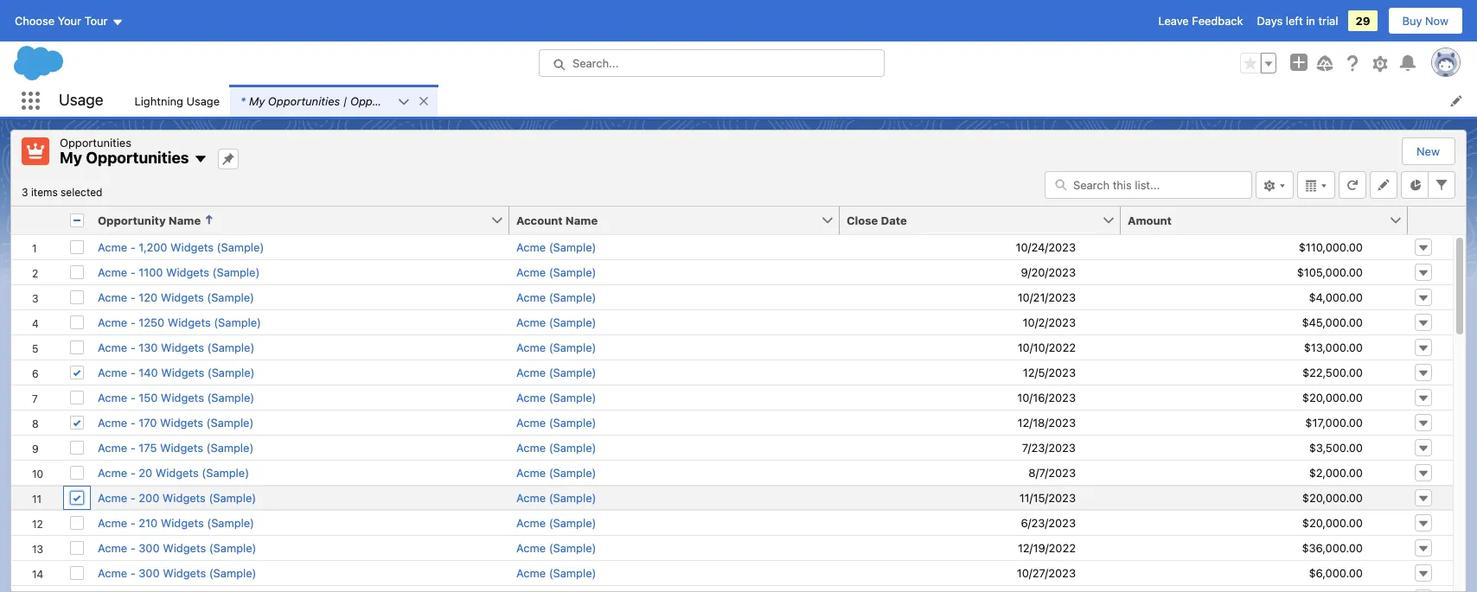 Task type: describe. For each thing, give the bounding box(es) containing it.
1 horizontal spatial my
[[249, 94, 265, 108]]

acme (sample) link for 12/5/2023
[[517, 366, 596, 379]]

acme (sample) for 9/20/2023
[[517, 265, 596, 279]]

days left in trial
[[1258, 14, 1339, 28]]

opportunity name
[[98, 213, 201, 227]]

acme - 200 widgets (sample) link
[[98, 491, 256, 505]]

acme - 1100 widgets (sample) link
[[98, 265, 260, 279]]

acme (sample) link for 7/23/2023
[[517, 441, 596, 455]]

- for 11/15/2023
[[130, 491, 136, 505]]

acme (sample) for 10/16/2023
[[517, 391, 596, 404]]

acme for 11/15/2023's 'acme (sample)' link
[[517, 491, 546, 505]]

- for 10/21/2023
[[130, 290, 136, 304]]

$20,000.00 for 10/16/2023
[[1303, 391, 1364, 404]]

widgets for 6/23/2023
[[161, 516, 204, 530]]

my opportunities status
[[22, 186, 102, 199]]

opportunities up "selected"
[[60, 136, 131, 150]]

widgets for 12/18/2023
[[160, 416, 203, 430]]

acme for 10/2/2023's 'acme (sample)' link
[[517, 315, 546, 329]]

acme - 170 widgets (sample)
[[98, 416, 254, 430]]

acme for acme - 20 widgets (sample) link
[[98, 466, 127, 480]]

search... button
[[539, 49, 885, 77]]

acme (sample) for 11/15/2023
[[517, 491, 596, 505]]

20
[[139, 466, 152, 480]]

acme for 12/19/2022 'acme (sample)' link
[[517, 541, 546, 555]]

acme - 300 widgets (sample) link for 12/19/2022
[[98, 541, 257, 555]]

$110,000.00
[[1299, 240, 1364, 254]]

acme for 'acme (sample)' link corresponding to 12/18/2023
[[517, 416, 546, 430]]

item number image
[[11, 206, 63, 234]]

none search field inside my opportunities|opportunities|list view element
[[1045, 171, 1253, 199]]

now
[[1426, 14, 1449, 28]]

2 horizontal spatial text default image
[[418, 95, 430, 107]]

widgets for 7/23/2023
[[160, 441, 203, 455]]

10/21/2023
[[1018, 290, 1076, 304]]

1 horizontal spatial usage
[[186, 94, 220, 108]]

acme (sample) link for 10/24/2023
[[517, 240, 596, 254]]

$2,000.00
[[1310, 466, 1364, 480]]

leave
[[1159, 14, 1189, 28]]

12/18/2023
[[1018, 416, 1076, 430]]

acme - 120 widgets (sample) link
[[98, 290, 254, 304]]

150
[[139, 391, 158, 404]]

acme - 130 widgets (sample)
[[98, 340, 255, 354]]

amount
[[1128, 213, 1172, 227]]

widgets for 9/20/2023
[[166, 265, 209, 279]]

opportunity name button
[[91, 206, 491, 234]]

selected
[[61, 186, 102, 199]]

acme for acme - 170 widgets (sample) link
[[98, 416, 127, 430]]

acme (sample) link for 10/21/2023
[[517, 290, 596, 304]]

* my opportunities | opportunities
[[241, 94, 423, 108]]

acme - 120 widgets (sample)
[[98, 290, 254, 304]]

8/7/2023
[[1029, 466, 1076, 480]]

action element
[[1409, 206, 1454, 235]]

$6,000.00
[[1310, 566, 1364, 580]]

choose your tour
[[15, 14, 108, 28]]

leave feedback link
[[1159, 14, 1244, 28]]

acme (sample) for 10/24/2023
[[517, 240, 596, 254]]

close date element
[[840, 206, 1132, 235]]

search...
[[573, 56, 619, 70]]

acme for acme - 300 widgets (sample) 'link' corresponding to 10/27/2023
[[98, 566, 127, 580]]

acme (sample) for 10/21/2023
[[517, 290, 596, 304]]

my opportunities|opportunities|list view element
[[10, 130, 1467, 593]]

acme - 210 widgets (sample)
[[98, 516, 254, 530]]

widgets for 10/27/2023
[[163, 566, 206, 580]]

12/5/2023
[[1023, 366, 1076, 379]]

acme (sample) for 8/7/2023
[[517, 466, 596, 480]]

120
[[139, 290, 158, 304]]

1100
[[139, 265, 163, 279]]

$20,000.00 for 11/15/2023
[[1303, 491, 1364, 505]]

acme (sample) for 10/10/2022
[[517, 340, 596, 354]]

acme for acme - 120 widgets (sample) link at the left of the page
[[98, 290, 127, 304]]

acme (sample) link for 11/15/2023
[[517, 491, 596, 505]]

acme - 175 widgets (sample) link
[[98, 441, 254, 455]]

3
[[22, 186, 28, 199]]

170
[[139, 416, 157, 430]]

lightning usage
[[135, 94, 220, 108]]

buy now button
[[1388, 7, 1464, 35]]

- for 8/7/2023
[[130, 466, 136, 480]]

acme (sample) link for 12/19/2022
[[517, 541, 596, 555]]

acme - 150 widgets (sample)
[[98, 391, 255, 404]]

130
[[139, 340, 158, 354]]

acme - 20 widgets (sample) link
[[98, 466, 249, 480]]

3 items selected
[[22, 186, 102, 199]]

list containing lightning usage
[[124, 85, 1478, 117]]

acme - 170 widgets (sample) link
[[98, 416, 254, 430]]

0 horizontal spatial usage
[[59, 91, 103, 109]]

acme for 'acme (sample)' link corresponding to 8/7/2023
[[517, 466, 546, 480]]

acme - 1250 widgets (sample) link
[[98, 315, 261, 329]]

|
[[343, 94, 347, 108]]

widgets for 11/15/2023
[[163, 491, 206, 505]]

$3,500.00
[[1310, 441, 1364, 455]]

acme for the acme - 175 widgets (sample) link
[[98, 441, 127, 455]]

acme for 'acme (sample)' link corresponding to 10/27/2023
[[517, 566, 546, 580]]

opportunity
[[98, 213, 166, 227]]

name for account name
[[566, 213, 598, 227]]

acme for 'acme (sample)' link for 10/24/2023
[[517, 240, 546, 254]]

widgets for 8/7/2023
[[156, 466, 199, 480]]

opportunity name element
[[91, 206, 520, 235]]

acme (sample) link for 10/10/2022
[[517, 340, 596, 354]]

*
[[241, 94, 246, 108]]

- for 10/16/2023
[[130, 391, 136, 404]]

close date button
[[840, 206, 1102, 234]]

items
[[31, 186, 58, 199]]

close
[[847, 213, 878, 227]]

acme (sample) link for 6/23/2023
[[517, 516, 596, 530]]

0 horizontal spatial my
[[60, 149, 82, 167]]

acme - 200 widgets (sample)
[[98, 491, 256, 505]]

acme (sample) for 7/23/2023
[[517, 441, 596, 455]]

300 for 12/19/2022
[[139, 541, 160, 555]]

acme for acme - 130 widgets (sample) link
[[98, 340, 127, 354]]

feedback
[[1193, 14, 1244, 28]]

choose
[[15, 14, 55, 28]]

10/10/2022
[[1018, 340, 1076, 354]]

acme - 300 widgets (sample) for 10/27/2023
[[98, 566, 257, 580]]

$22,500.00
[[1303, 366, 1364, 379]]

acme (sample) link for 10/27/2023
[[517, 566, 596, 580]]

acme for acme - 1250 widgets (sample) link
[[98, 315, 127, 329]]

left
[[1286, 14, 1304, 28]]

acme for 'acme - 1100 widgets (sample)' link
[[98, 265, 127, 279]]

acme for acme - 1,200 widgets (sample) 'link'
[[98, 240, 127, 254]]

acme for 'acme - 150 widgets (sample)' link
[[98, 391, 127, 404]]

11/15/2023
[[1020, 491, 1076, 505]]

your
[[58, 14, 81, 28]]

days
[[1258, 14, 1283, 28]]



Task type: locate. For each thing, give the bounding box(es) containing it.
amount button
[[1121, 206, 1390, 234]]

acme (sample) for 12/18/2023
[[517, 416, 596, 430]]

2 acme (sample) from the top
[[517, 265, 596, 279]]

12 acme (sample) from the top
[[517, 516, 596, 530]]

acme - 210 widgets (sample) link
[[98, 516, 254, 530]]

7/23/2023
[[1022, 441, 1076, 455]]

2 vertical spatial $20,000.00
[[1303, 516, 1364, 530]]

opportunities left |
[[268, 94, 340, 108]]

7 acme (sample) from the top
[[517, 391, 596, 404]]

- left 1,200
[[130, 240, 136, 254]]

widgets for 10/16/2023
[[161, 391, 204, 404]]

account name
[[517, 213, 598, 227]]

acme (sample) link for 10/16/2023
[[517, 391, 596, 404]]

2 acme - 300 widgets (sample) link from the top
[[98, 566, 257, 580]]

account name button
[[510, 206, 821, 234]]

11 - from the top
[[130, 491, 136, 505]]

1 name from the left
[[169, 213, 201, 227]]

8 acme (sample) from the top
[[517, 416, 596, 430]]

- for 6/23/2023
[[130, 516, 136, 530]]

12/19/2022
[[1018, 541, 1076, 555]]

trial
[[1319, 14, 1339, 28]]

tour
[[84, 14, 108, 28]]

acme - 300 widgets (sample) for 12/19/2022
[[98, 541, 257, 555]]

acme - 150 widgets (sample) link
[[98, 391, 255, 404]]

7 acme (sample) link from the top
[[517, 391, 596, 404]]

10 - from the top
[[130, 466, 136, 480]]

1 300 from the top
[[139, 541, 160, 555]]

name up acme - 1,200 widgets (sample) 'link'
[[169, 213, 201, 227]]

$45,000.00
[[1303, 315, 1364, 329]]

300 for 10/27/2023
[[139, 566, 160, 580]]

11 acme (sample) from the top
[[517, 491, 596, 505]]

cell
[[63, 206, 91, 235], [63, 585, 91, 593], [510, 585, 840, 593], [840, 585, 1121, 593], [1121, 585, 1409, 593]]

list item containing *
[[230, 85, 438, 117]]

1 - from the top
[[130, 240, 136, 254]]

-
[[130, 240, 136, 254], [130, 265, 136, 279], [130, 290, 136, 304], [130, 315, 136, 329], [130, 340, 136, 354], [130, 366, 136, 379], [130, 391, 136, 404], [130, 416, 136, 430], [130, 441, 136, 455], [130, 466, 136, 480], [130, 491, 136, 505], [130, 516, 136, 530], [130, 541, 136, 555], [130, 566, 136, 580]]

action image
[[1409, 206, 1454, 234]]

- down 'acme - 210 widgets (sample)' link
[[130, 566, 136, 580]]

acme for 12/19/2022's acme - 300 widgets (sample) 'link'
[[98, 541, 127, 555]]

(sample)
[[217, 240, 264, 254], [549, 240, 596, 254], [212, 265, 260, 279], [549, 265, 596, 279], [207, 290, 254, 304], [549, 290, 596, 304], [214, 315, 261, 329], [549, 315, 596, 329], [207, 340, 255, 354], [549, 340, 596, 354], [207, 366, 255, 379], [549, 366, 596, 379], [207, 391, 255, 404], [549, 391, 596, 404], [206, 416, 254, 430], [549, 416, 596, 430], [206, 441, 254, 455], [549, 441, 596, 455], [202, 466, 249, 480], [549, 466, 596, 480], [209, 491, 256, 505], [549, 491, 596, 505], [207, 516, 254, 530], [549, 516, 596, 530], [209, 541, 257, 555], [549, 541, 596, 555], [209, 566, 257, 580], [549, 566, 596, 580]]

12 - from the top
[[130, 516, 136, 530]]

2 acme - 300 widgets (sample) from the top
[[98, 566, 257, 580]]

list item
[[230, 85, 438, 117]]

6 - from the top
[[130, 366, 136, 379]]

- for 7/23/2023
[[130, 441, 136, 455]]

acme - 140 widgets (sample) link
[[98, 366, 255, 379]]

10 acme (sample) link from the top
[[517, 466, 596, 480]]

6 acme (sample) from the top
[[517, 366, 596, 379]]

1 vertical spatial acme - 300 widgets (sample)
[[98, 566, 257, 580]]

9 - from the top
[[130, 441, 136, 455]]

$13,000.00
[[1304, 340, 1364, 354]]

widgets
[[170, 240, 214, 254], [166, 265, 209, 279], [161, 290, 204, 304], [168, 315, 211, 329], [161, 340, 204, 354], [161, 366, 204, 379], [161, 391, 204, 404], [160, 416, 203, 430], [160, 441, 203, 455], [156, 466, 199, 480], [163, 491, 206, 505], [161, 516, 204, 530], [163, 541, 206, 555], [163, 566, 206, 580]]

1 acme (sample) link from the top
[[517, 240, 596, 254]]

0 vertical spatial acme - 300 widgets (sample) link
[[98, 541, 257, 555]]

13 acme (sample) link from the top
[[517, 541, 596, 555]]

None search field
[[1045, 171, 1253, 199]]

group
[[1241, 53, 1277, 74]]

usage up my opportunities
[[59, 91, 103, 109]]

widgets for 12/5/2023
[[161, 366, 204, 379]]

$17,000.00
[[1306, 416, 1364, 430]]

choose your tour button
[[14, 7, 124, 35]]

opportunities
[[268, 94, 340, 108], [350, 94, 423, 108], [60, 136, 131, 150], [86, 149, 189, 167]]

5 acme (sample) from the top
[[517, 340, 596, 354]]

acme - 140 widgets (sample)
[[98, 366, 255, 379]]

1 horizontal spatial name
[[566, 213, 598, 227]]

- left '120'
[[130, 290, 136, 304]]

acme for 'acme - 210 widgets (sample)' link
[[98, 516, 127, 530]]

- left 130
[[130, 340, 136, 354]]

acme (sample) link
[[517, 240, 596, 254], [517, 265, 596, 279], [517, 290, 596, 304], [517, 315, 596, 329], [517, 340, 596, 354], [517, 366, 596, 379], [517, 391, 596, 404], [517, 416, 596, 430], [517, 441, 596, 455], [517, 466, 596, 480], [517, 491, 596, 505], [517, 516, 596, 530], [517, 541, 596, 555], [517, 566, 596, 580]]

acme (sample) link for 9/20/2023
[[517, 265, 596, 279]]

10/27/2023
[[1017, 566, 1076, 580]]

10/16/2023
[[1018, 391, 1076, 404]]

9/20/2023
[[1021, 265, 1076, 279]]

usage
[[59, 91, 103, 109], [186, 94, 220, 108]]

acme for acme - 140 widgets (sample) link
[[98, 366, 127, 379]]

0 vertical spatial 300
[[139, 541, 160, 555]]

2 acme (sample) link from the top
[[517, 265, 596, 279]]

1 acme (sample) from the top
[[517, 240, 596, 254]]

6 acme (sample) link from the top
[[517, 366, 596, 379]]

acme (sample) for 10/27/2023
[[517, 566, 596, 580]]

acme for 'acme (sample)' link associated with 10/16/2023
[[517, 391, 546, 404]]

- for 10/24/2023
[[130, 240, 136, 254]]

13 - from the top
[[130, 541, 136, 555]]

$105,000.00
[[1298, 265, 1364, 279]]

opportunities down lightning
[[86, 149, 189, 167]]

acme for 9/20/2023's 'acme (sample)' link
[[517, 265, 546, 279]]

10 acme (sample) from the top
[[517, 466, 596, 480]]

acme (sample) for 10/2/2023
[[517, 315, 596, 329]]

- left 1100
[[130, 265, 136, 279]]

$20,000.00 for 6/23/2023
[[1303, 516, 1364, 530]]

$20,000.00 down the $2,000.00
[[1303, 491, 1364, 505]]

2 name from the left
[[566, 213, 598, 227]]

11 acme (sample) link from the top
[[517, 491, 596, 505]]

1 acme - 300 widgets (sample) from the top
[[98, 541, 257, 555]]

acme for 7/23/2023's 'acme (sample)' link
[[517, 441, 546, 455]]

- left 150
[[130, 391, 136, 404]]

list
[[124, 85, 1478, 117]]

$4,000.00
[[1309, 290, 1364, 304]]

13 acme (sample) from the top
[[517, 541, 596, 555]]

$20,000.00 down $22,500.00
[[1303, 391, 1364, 404]]

210
[[139, 516, 158, 530]]

0 vertical spatial my
[[249, 94, 265, 108]]

2 $20,000.00 from the top
[[1303, 491, 1364, 505]]

acme - 20 widgets (sample)
[[98, 466, 249, 480]]

widgets for 10/24/2023
[[170, 240, 214, 254]]

acme for 10/10/2022's 'acme (sample)' link
[[517, 340, 546, 354]]

1 acme - 300 widgets (sample) link from the top
[[98, 541, 257, 555]]

acme for 'acme (sample)' link related to 6/23/2023
[[517, 516, 546, 530]]

$20,000.00 up $36,000.00
[[1303, 516, 1364, 530]]

text default image inside my opportunities|opportunities|list view element
[[194, 152, 208, 166]]

acme - 175 widgets (sample)
[[98, 441, 254, 455]]

29
[[1356, 14, 1371, 28]]

acme
[[98, 240, 127, 254], [517, 240, 546, 254], [98, 265, 127, 279], [517, 265, 546, 279], [98, 290, 127, 304], [517, 290, 546, 304], [98, 315, 127, 329], [517, 315, 546, 329], [98, 340, 127, 354], [517, 340, 546, 354], [98, 366, 127, 379], [517, 366, 546, 379], [98, 391, 127, 404], [517, 391, 546, 404], [98, 416, 127, 430], [517, 416, 546, 430], [98, 441, 127, 455], [517, 441, 546, 455], [98, 466, 127, 480], [517, 466, 546, 480], [98, 491, 127, 505], [517, 491, 546, 505], [98, 516, 127, 530], [517, 516, 546, 530], [98, 541, 127, 555], [517, 541, 546, 555], [98, 566, 127, 580], [517, 566, 546, 580]]

acme (sample) for 12/19/2022
[[517, 541, 596, 555]]

leave feedback
[[1159, 14, 1244, 28]]

amount element
[[1121, 206, 1419, 235]]

7 - from the top
[[130, 391, 136, 404]]

1 horizontal spatial text default image
[[398, 96, 410, 108]]

0 vertical spatial $20,000.00
[[1303, 391, 1364, 404]]

Search My Opportunities list view. search field
[[1045, 171, 1253, 199]]

acme for 10/21/2023's 'acme (sample)' link
[[517, 290, 546, 304]]

acme - 300 widgets (sample) link for 10/27/2023
[[98, 566, 257, 580]]

text default image
[[418, 95, 430, 107], [398, 96, 410, 108], [194, 152, 208, 166]]

9 acme (sample) link from the top
[[517, 441, 596, 455]]

10/24/2023
[[1016, 240, 1076, 254]]

acme (sample) for 12/5/2023
[[517, 366, 596, 379]]

account name element
[[510, 206, 851, 235]]

buy now
[[1403, 14, 1449, 28]]

1250
[[139, 315, 164, 329]]

9 acme (sample) from the top
[[517, 441, 596, 455]]

1 vertical spatial $20,000.00
[[1303, 491, 1364, 505]]

3 $20,000.00 from the top
[[1303, 516, 1364, 530]]

acme - 300 widgets (sample) link
[[98, 541, 257, 555], [98, 566, 257, 580]]

new
[[1417, 144, 1441, 158]]

1 vertical spatial my
[[60, 149, 82, 167]]

- left 170
[[130, 416, 136, 430]]

account
[[517, 213, 563, 227]]

widgets for 10/21/2023
[[161, 290, 204, 304]]

4 acme (sample) link from the top
[[517, 315, 596, 329]]

200
[[139, 491, 159, 505]]

- for 12/19/2022
[[130, 541, 136, 555]]

acme - 1100 widgets (sample)
[[98, 265, 260, 279]]

opportunities right |
[[350, 94, 423, 108]]

widgets for 10/2/2023
[[168, 315, 211, 329]]

- left the 140
[[130, 366, 136, 379]]

acme for acme - 200 widgets (sample) link
[[98, 491, 127, 505]]

my up 3 items selected
[[60, 149, 82, 167]]

$20,000.00
[[1303, 391, 1364, 404], [1303, 491, 1364, 505], [1303, 516, 1364, 530]]

- for 9/20/2023
[[130, 265, 136, 279]]

- for 10/10/2022
[[130, 340, 136, 354]]

- left 20
[[130, 466, 136, 480]]

acme (sample) link for 10/2/2023
[[517, 315, 596, 329]]

my opportunities grid
[[11, 206, 1454, 593]]

6/23/2023
[[1021, 516, 1076, 530]]

lightning
[[135, 94, 183, 108]]

5 acme (sample) link from the top
[[517, 340, 596, 354]]

close date
[[847, 213, 907, 227]]

- for 12/5/2023
[[130, 366, 136, 379]]

$36,000.00
[[1303, 541, 1364, 555]]

12 acme (sample) link from the top
[[517, 516, 596, 530]]

3 acme (sample) link from the top
[[517, 290, 596, 304]]

3 acme (sample) from the top
[[517, 290, 596, 304]]

acme (sample) link for 8/7/2023
[[517, 466, 596, 480]]

140
[[139, 366, 158, 379]]

14 acme (sample) link from the top
[[517, 566, 596, 580]]

3 - from the top
[[130, 290, 136, 304]]

- for 10/2/2023
[[130, 315, 136, 329]]

2 - from the top
[[130, 265, 136, 279]]

5 - from the top
[[130, 340, 136, 354]]

acme for 12/5/2023's 'acme (sample)' link
[[517, 366, 546, 379]]

- left 175
[[130, 441, 136, 455]]

- left 1250
[[130, 315, 136, 329]]

175
[[139, 441, 157, 455]]

widgets for 10/10/2022
[[161, 340, 204, 354]]

my opportunities
[[60, 149, 189, 167]]

1 vertical spatial 300
[[139, 566, 160, 580]]

8 acme (sample) link from the top
[[517, 416, 596, 430]]

acme - 1250 widgets (sample)
[[98, 315, 261, 329]]

0 vertical spatial acme - 300 widgets (sample)
[[98, 541, 257, 555]]

acme - 300 widgets (sample)
[[98, 541, 257, 555], [98, 566, 257, 580]]

2 300 from the top
[[139, 566, 160, 580]]

0 horizontal spatial name
[[169, 213, 201, 227]]

4 - from the top
[[130, 315, 136, 329]]

date
[[881, 213, 907, 227]]

14 - from the top
[[130, 566, 136, 580]]

1 vertical spatial acme - 300 widgets (sample) link
[[98, 566, 257, 580]]

my right the * on the left
[[249, 94, 265, 108]]

- for 12/18/2023
[[130, 416, 136, 430]]

- down acme - 210 widgets (sample) on the bottom left
[[130, 541, 136, 555]]

4 acme (sample) from the top
[[517, 315, 596, 329]]

acme - 130 widgets (sample) link
[[98, 340, 255, 354]]

item number element
[[11, 206, 63, 235]]

- left the 210
[[130, 516, 136, 530]]

- left the 200
[[130, 491, 136, 505]]

10/2/2023
[[1023, 315, 1076, 329]]

acme (sample) link for 12/18/2023
[[517, 416, 596, 430]]

usage left the * on the left
[[186, 94, 220, 108]]

1,200
[[139, 240, 167, 254]]

name right account
[[566, 213, 598, 227]]

0 horizontal spatial text default image
[[194, 152, 208, 166]]

name for opportunity name
[[169, 213, 201, 227]]

14 acme (sample) from the top
[[517, 566, 596, 580]]

8 - from the top
[[130, 416, 136, 430]]

widgets for 12/19/2022
[[163, 541, 206, 555]]

new button
[[1403, 138, 1454, 164]]

- for 10/27/2023
[[130, 566, 136, 580]]

in
[[1307, 14, 1316, 28]]

1 $20,000.00 from the top
[[1303, 391, 1364, 404]]

name
[[169, 213, 201, 227], [566, 213, 598, 227]]

acme (sample) for 6/23/2023
[[517, 516, 596, 530]]

acme - 1,200 widgets (sample) link
[[98, 240, 264, 254]]

lightning usage link
[[124, 85, 230, 117]]

acme - 1,200 widgets (sample)
[[98, 240, 264, 254]]



Task type: vqa. For each thing, say whether or not it's contained in the screenshot.


